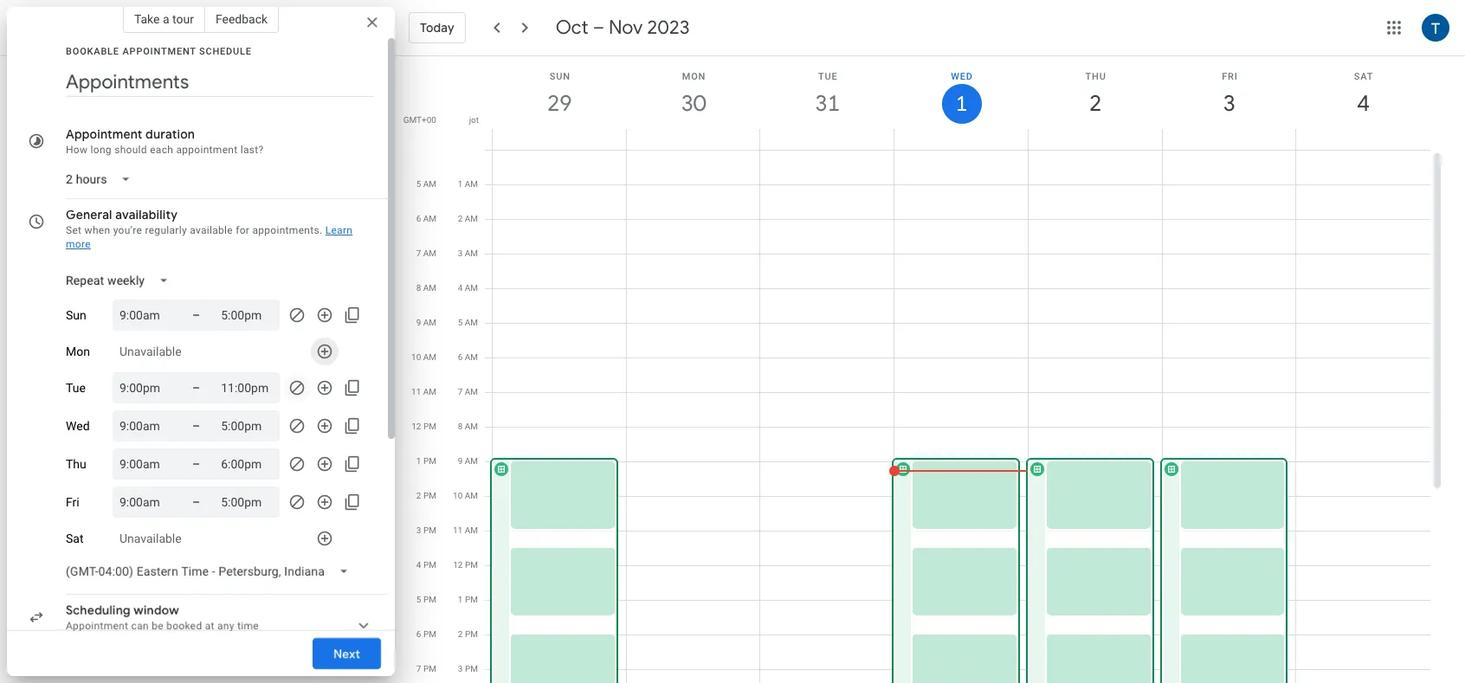 Task type: vqa. For each thing, say whether or not it's contained in the screenshot.


Task type: describe. For each thing, give the bounding box(es) containing it.
can
[[131, 620, 149, 632]]

1 vertical spatial 9
[[458, 456, 463, 466]]

1 on from the left
[[98, 634, 110, 646]]

30 column header
[[626, 56, 761, 150]]

thu 2
[[1086, 71, 1106, 118]]

sat for sat
[[66, 532, 84, 546]]

7 pm
[[416, 664, 436, 674]]

1 vertical spatial 5
[[458, 318, 463, 327]]

wed for wed
[[66, 419, 90, 433]]

1 vertical spatial 6
[[458, 352, 463, 362]]

4 am
[[458, 283, 478, 293]]

7 cell from the left
[[1297, 150, 1431, 683]]

Start time on Wednesdays text field
[[120, 416, 171, 436]]

appointments.
[[252, 224, 323, 236]]

Start time on Fridays text field
[[120, 492, 171, 513]]

fri for fri 3
[[1222, 71, 1238, 82]]

1 vertical spatial 8 am
[[458, 422, 478, 431]]

1 horizontal spatial 10
[[453, 491, 463, 501]]

2 vertical spatial 5
[[416, 595, 421, 604]]

oct inside 'scheduling window appointment can be booked at any time starts on 24 oct 2023 · ends on 7 feb 2024'
[[128, 634, 145, 646]]

schedule
[[199, 46, 252, 57]]

1 horizontal spatial 7 am
[[458, 387, 478, 397]]

1 horizontal spatial oct
[[556, 16, 589, 40]]

scheduling window appointment can be booked at any time starts on 24 oct 2023 · ends on 7 feb 2024
[[66, 603, 276, 646]]

0 horizontal spatial 12 pm
[[412, 422, 436, 431]]

1 inside wed 1
[[955, 90, 967, 118]]

wed for wed 1
[[951, 71, 973, 82]]

0 horizontal spatial 1 pm
[[416, 456, 436, 466]]

grid containing 29
[[402, 56, 1445, 683]]

oct – nov 2023
[[556, 16, 690, 40]]

0 vertical spatial 9
[[416, 318, 421, 327]]

mon 30
[[680, 71, 706, 118]]

mon for mon 30
[[682, 71, 706, 82]]

today
[[420, 20, 454, 36]]

sunday, 29 october element
[[540, 84, 580, 124]]

End time on Tuesdays text field
[[221, 378, 273, 398]]

Start time on Sundays text field
[[120, 305, 171, 326]]

0 vertical spatial 5
[[416, 179, 421, 189]]

2024
[[252, 634, 276, 646]]

1 vertical spatial 5 am
[[458, 318, 478, 327]]

2 on from the left
[[207, 634, 220, 646]]

take a tour
[[134, 12, 194, 26]]

0 vertical spatial 11 am
[[411, 387, 436, 397]]

thursday, 2 november element
[[1076, 84, 1116, 124]]

fri 3
[[1222, 71, 1238, 118]]

bookable appointment schedule
[[66, 46, 252, 57]]

booked
[[166, 620, 202, 632]]

duration
[[146, 126, 195, 142]]

learn
[[325, 224, 353, 236]]

3 column header
[[1162, 56, 1297, 150]]

0 vertical spatial 3 pm
[[416, 526, 436, 535]]

0 horizontal spatial 12
[[412, 422, 421, 431]]

ends
[[181, 634, 204, 646]]

a
[[163, 12, 169, 26]]

fri for fri
[[66, 495, 79, 509]]

unavailable for sat
[[120, 532, 182, 546]]

29
[[546, 89, 571, 118]]

1 horizontal spatial 1 pm
[[458, 595, 478, 604]]

3 inside fri 3
[[1222, 89, 1235, 118]]

sat for sat 4
[[1354, 71, 1374, 82]]

2023 inside 'scheduling window appointment can be booked at any time starts on 24 oct 2023 · ends on 7 feb 2024'
[[148, 634, 172, 646]]

at
[[205, 620, 215, 632]]

unavailable for mon
[[120, 345, 182, 359]]

jot
[[469, 115, 479, 125]]

you're
[[113, 224, 142, 236]]

row inside grid
[[485, 150, 1431, 683]]

4 pm
[[416, 560, 436, 570]]

6 cell from the left
[[1160, 150, 1297, 683]]

29 column header
[[492, 56, 627, 150]]

thu for thu
[[66, 457, 86, 471]]

wed 1
[[951, 71, 973, 118]]

last?
[[240, 144, 264, 156]]

1 column header
[[894, 56, 1029, 150]]

0 vertical spatial 8 am
[[416, 283, 436, 293]]

nov
[[609, 16, 643, 40]]

4 for am
[[458, 283, 463, 293]]

sun 29
[[546, 71, 571, 118]]

4 column header
[[1296, 56, 1431, 150]]

24
[[113, 634, 125, 646]]

0 vertical spatial 9 am
[[416, 318, 436, 327]]

3 cell from the left
[[761, 150, 895, 683]]

tue for tue
[[66, 381, 86, 395]]

learn more
[[66, 224, 353, 250]]

1 horizontal spatial 2023
[[647, 16, 690, 40]]

30
[[680, 89, 705, 118]]

1 vertical spatial 6 am
[[458, 352, 478, 362]]

Start time on Tuesdays text field
[[120, 378, 171, 398]]

wednesday, 1 november, today element
[[942, 84, 982, 124]]

0 horizontal spatial 10 am
[[411, 352, 436, 362]]

scheduling
[[66, 603, 131, 618]]

1 horizontal spatial 10 am
[[453, 491, 478, 501]]

set
[[66, 224, 82, 236]]



Task type: locate. For each thing, give the bounding box(es) containing it.
today button
[[409, 7, 466, 48]]

how
[[66, 144, 88, 156]]

0 horizontal spatial mon
[[66, 345, 90, 359]]

time
[[237, 620, 259, 632]]

sat inside 4 column header
[[1354, 71, 1374, 82]]

oct down can
[[128, 634, 145, 646]]

1 horizontal spatial sat
[[1354, 71, 1374, 82]]

unavailable down start time on fridays text box
[[120, 532, 182, 546]]

1 vertical spatial 10
[[453, 491, 463, 501]]

appointment up long
[[66, 126, 142, 142]]

6 am left the 2 am
[[416, 214, 436, 223]]

– left end time on fridays text box
[[192, 495, 200, 509]]

fri inside 3 column header
[[1222, 71, 1238, 82]]

1 cell from the left
[[490, 150, 627, 683]]

mon for mon
[[66, 345, 90, 359]]

am
[[423, 179, 436, 189], [465, 179, 478, 189], [423, 214, 436, 223], [465, 214, 478, 223], [423, 249, 436, 258], [465, 249, 478, 258], [423, 283, 436, 293], [465, 283, 478, 293], [423, 318, 436, 327], [465, 318, 478, 327], [423, 352, 436, 362], [465, 352, 478, 362], [423, 387, 436, 397], [465, 387, 478, 397], [465, 422, 478, 431], [465, 456, 478, 466], [465, 491, 478, 501], [465, 526, 478, 535]]

0 horizontal spatial 8
[[416, 283, 421, 293]]

1 vertical spatial appointment
[[66, 620, 128, 632]]

0 horizontal spatial 4
[[416, 560, 421, 570]]

available
[[190, 224, 233, 236]]

thu
[[1086, 71, 1106, 82], [66, 457, 86, 471]]

2 am
[[458, 214, 478, 223]]

appointment inside appointment duration how long should each appointment last?
[[66, 126, 142, 142]]

feedback
[[216, 12, 268, 26]]

0 horizontal spatial on
[[98, 634, 110, 646]]

tue for tue 31
[[818, 71, 838, 82]]

1 vertical spatial tue
[[66, 381, 86, 395]]

sun inside sun 29
[[550, 71, 571, 82]]

2 cell from the left
[[627, 150, 761, 683]]

1 horizontal spatial 4
[[458, 283, 463, 293]]

on
[[98, 634, 110, 646], [207, 634, 220, 646]]

2 horizontal spatial 4
[[1356, 89, 1369, 118]]

5 down 4 pm
[[416, 595, 421, 604]]

pm
[[423, 422, 436, 431], [423, 456, 436, 466], [423, 491, 436, 501], [423, 526, 436, 535], [423, 560, 436, 570], [465, 560, 478, 570], [423, 595, 436, 604], [465, 595, 478, 604], [423, 630, 436, 639], [465, 630, 478, 639], [423, 664, 436, 674], [465, 664, 478, 674]]

next button
[[312, 633, 381, 675]]

should
[[114, 144, 147, 156]]

0 horizontal spatial fri
[[66, 495, 79, 509]]

oct
[[556, 16, 589, 40], [128, 634, 145, 646]]

availability
[[115, 207, 178, 223]]

more
[[66, 238, 91, 250]]

1 vertical spatial 12 pm
[[453, 560, 478, 570]]

1 vertical spatial 7 am
[[458, 387, 478, 397]]

7 am
[[416, 249, 436, 258], [458, 387, 478, 397]]

2 vertical spatial 6
[[416, 630, 421, 639]]

0 vertical spatial 10
[[411, 352, 421, 362]]

3 pm
[[416, 526, 436, 535], [458, 664, 478, 674]]

mon inside mon 30
[[682, 71, 706, 82]]

6 pm
[[416, 630, 436, 639]]

1 am
[[458, 179, 478, 189]]

End time on Fridays text field
[[221, 492, 273, 513]]

thu inside 2 column header
[[1086, 71, 1106, 82]]

on left 24
[[98, 634, 110, 646]]

row
[[485, 150, 1431, 683]]

0 vertical spatial mon
[[682, 71, 706, 82]]

1 horizontal spatial tue
[[818, 71, 838, 82]]

tue up 31
[[818, 71, 838, 82]]

2 pm up 4 pm
[[416, 491, 436, 501]]

2 inside thu 2
[[1088, 89, 1101, 118]]

fri up friday, 3 november "element"
[[1222, 71, 1238, 82]]

3 am
[[458, 249, 478, 258]]

sun for sun 29
[[550, 71, 571, 82]]

31 column header
[[760, 56, 895, 150]]

sat up saturday, 4 november element
[[1354, 71, 1374, 82]]

0 vertical spatial fri
[[1222, 71, 1238, 82]]

mon
[[682, 71, 706, 82], [66, 345, 90, 359]]

unavailable
[[120, 345, 182, 359], [120, 532, 182, 546]]

1 vertical spatial 3 pm
[[458, 664, 478, 674]]

2 unavailable from the top
[[120, 532, 182, 546]]

6 down 4 am
[[458, 352, 463, 362]]

1 horizontal spatial mon
[[682, 71, 706, 82]]

1 vertical spatial 9 am
[[458, 456, 478, 466]]

5 pm
[[416, 595, 436, 604]]

– left end time on sundays text field
[[192, 308, 200, 322]]

take
[[134, 12, 160, 26]]

grid
[[402, 56, 1445, 683]]

thu left "start time on thursdays" text field
[[66, 457, 86, 471]]

sun up 29
[[550, 71, 571, 82]]

1 vertical spatial thu
[[66, 457, 86, 471]]

oct left nov
[[556, 16, 589, 40]]

2 column header
[[1028, 56, 1163, 150]]

– for fri
[[192, 495, 200, 509]]

– left end time on wednesdays text box
[[192, 419, 200, 433]]

2 pm
[[416, 491, 436, 501], [458, 630, 478, 639]]

take a tour button
[[123, 5, 205, 33]]

1 horizontal spatial 2 pm
[[458, 630, 478, 639]]

End time on Sundays text field
[[221, 305, 273, 326]]

each
[[150, 144, 173, 156]]

1 vertical spatial mon
[[66, 345, 90, 359]]

End time on Wednesdays text field
[[221, 416, 273, 436]]

– left end time on thursdays text field
[[192, 457, 200, 471]]

–
[[593, 16, 604, 40], [192, 308, 200, 322], [192, 381, 200, 395], [192, 419, 200, 433], [192, 457, 200, 471], [192, 495, 200, 509]]

tue left start time on tuesdays text box
[[66, 381, 86, 395]]

0 vertical spatial 12 pm
[[412, 422, 436, 431]]

sun
[[550, 71, 571, 82], [66, 308, 86, 322]]

wed up wednesday, 1 november, today element
[[951, 71, 973, 82]]

general availability
[[66, 207, 178, 223]]

11 am
[[411, 387, 436, 397], [453, 526, 478, 535]]

0 vertical spatial 8
[[416, 283, 421, 293]]

4 inside sat 4
[[1356, 89, 1369, 118]]

1 horizontal spatial 9 am
[[458, 456, 478, 466]]

general
[[66, 207, 112, 223]]

1 appointment from the top
[[66, 126, 142, 142]]

wed left the start time on wednesdays text field
[[66, 419, 90, 433]]

long
[[91, 144, 112, 156]]

2 pm right 6 pm
[[458, 630, 478, 639]]

8 am
[[416, 283, 436, 293], [458, 422, 478, 431]]

1
[[955, 90, 967, 118], [458, 179, 463, 189], [416, 456, 421, 466], [458, 595, 463, 604]]

0 vertical spatial wed
[[951, 71, 973, 82]]

0 vertical spatial 11
[[411, 387, 421, 397]]

5 am left 1 am at the left top
[[416, 179, 436, 189]]

8
[[416, 283, 421, 293], [458, 422, 463, 431]]

1 vertical spatial 4
[[458, 283, 463, 293]]

be
[[152, 620, 164, 632]]

0 horizontal spatial 5 am
[[416, 179, 436, 189]]

cell
[[490, 150, 627, 683], [627, 150, 761, 683], [761, 150, 895, 683], [889, 150, 1029, 683], [1026, 150, 1163, 683], [1160, 150, 1297, 683], [1297, 150, 1431, 683]]

– for thu
[[192, 457, 200, 471]]

1 vertical spatial 11 am
[[453, 526, 478, 535]]

for
[[236, 224, 250, 236]]

0 horizontal spatial oct
[[128, 634, 145, 646]]

1 pm
[[416, 456, 436, 466], [458, 595, 478, 604]]

tue 31
[[814, 71, 839, 118]]

7
[[416, 249, 421, 258], [458, 387, 463, 397], [222, 634, 228, 646], [416, 664, 421, 674]]

thu for thu 2
[[1086, 71, 1106, 82]]

1 vertical spatial 2 pm
[[458, 630, 478, 639]]

1 vertical spatial unavailable
[[120, 532, 182, 546]]

4
[[1356, 89, 1369, 118], [458, 283, 463, 293], [416, 560, 421, 570]]

friday, 3 november element
[[1210, 84, 1250, 124]]

7 inside 'scheduling window appointment can be booked at any time starts on 24 oct 2023 · ends on 7 feb 2024'
[[222, 634, 228, 646]]

2 vertical spatial 4
[[416, 560, 421, 570]]

0 vertical spatial 2023
[[647, 16, 690, 40]]

·
[[175, 634, 178, 646]]

appointment
[[176, 144, 238, 156]]

1 vertical spatial 10 am
[[453, 491, 478, 501]]

0 vertical spatial thu
[[1086, 71, 1106, 82]]

0 vertical spatial 2 pm
[[416, 491, 436, 501]]

sun left start time on sundays text field
[[66, 308, 86, 322]]

6 left the 2 am
[[416, 214, 421, 223]]

1 vertical spatial 11
[[453, 526, 463, 535]]

1 horizontal spatial 3 pm
[[458, 664, 478, 674]]

feedback button
[[205, 5, 279, 33]]

3 pm right 7 pm
[[458, 664, 478, 674]]

0 vertical spatial 6 am
[[416, 214, 436, 223]]

bookable
[[66, 46, 119, 57]]

5
[[416, 179, 421, 189], [458, 318, 463, 327], [416, 595, 421, 604]]

10 am
[[411, 352, 436, 362], [453, 491, 478, 501]]

12
[[412, 422, 421, 431], [453, 560, 463, 570]]

1 vertical spatial 1 pm
[[458, 595, 478, 604]]

0 horizontal spatial sun
[[66, 308, 86, 322]]

wed inside 1 column header
[[951, 71, 973, 82]]

set when you're regularly available for appointments.
[[66, 224, 323, 236]]

0 vertical spatial 5 am
[[416, 179, 436, 189]]

sat 4
[[1354, 71, 1374, 118]]

2
[[1088, 89, 1101, 118], [458, 214, 463, 223], [416, 491, 421, 501], [458, 630, 463, 639]]

1 horizontal spatial 6 am
[[458, 352, 478, 362]]

0 horizontal spatial 7 am
[[416, 249, 436, 258]]

when
[[84, 224, 110, 236]]

0 vertical spatial tue
[[818, 71, 838, 82]]

tuesday, 31 october element
[[808, 84, 848, 124]]

3 pm up 4 pm
[[416, 526, 436, 535]]

11
[[411, 387, 421, 397], [453, 526, 463, 535]]

1 vertical spatial wed
[[66, 419, 90, 433]]

Add title text field
[[66, 69, 374, 95]]

0 horizontal spatial 9 am
[[416, 318, 436, 327]]

6 down 5 pm on the bottom of page
[[416, 630, 421, 639]]

End time on Thursdays text field
[[221, 454, 273, 475]]

5 down 4 am
[[458, 318, 463, 327]]

4 for pm
[[416, 560, 421, 570]]

– for tue
[[192, 381, 200, 395]]

appointment
[[66, 126, 142, 142], [66, 620, 128, 632]]

1 horizontal spatial on
[[207, 634, 220, 646]]

6 am down 4 am
[[458, 352, 478, 362]]

0 vertical spatial 1 pm
[[416, 456, 436, 466]]

wed
[[951, 71, 973, 82], [66, 419, 90, 433]]

0 vertical spatial unavailable
[[120, 345, 182, 359]]

9
[[416, 318, 421, 327], [458, 456, 463, 466]]

2023 right nov
[[647, 16, 690, 40]]

fri
[[1222, 71, 1238, 82], [66, 495, 79, 509]]

1 vertical spatial fri
[[66, 495, 79, 509]]

monday, 30 october element
[[674, 84, 714, 124]]

feb
[[231, 634, 249, 646]]

0 vertical spatial 7 am
[[416, 249, 436, 258]]

1 vertical spatial 12
[[453, 560, 463, 570]]

saturday, 4 november element
[[1344, 84, 1384, 124]]

any
[[217, 620, 234, 632]]

sat up the scheduling
[[66, 532, 84, 546]]

5 am
[[416, 179, 436, 189], [458, 318, 478, 327]]

– left end time on tuesdays text box
[[192, 381, 200, 395]]

1 horizontal spatial 12
[[453, 560, 463, 570]]

appointment down the scheduling
[[66, 620, 128, 632]]

1 vertical spatial oct
[[128, 634, 145, 646]]

1 unavailable from the top
[[120, 345, 182, 359]]

0 horizontal spatial 11
[[411, 387, 421, 397]]

0 vertical spatial 4
[[1356, 89, 1369, 118]]

learn more link
[[66, 224, 353, 250]]

unavailable up start time on tuesdays text box
[[120, 345, 182, 359]]

5 cell from the left
[[1026, 150, 1163, 683]]

0 horizontal spatial wed
[[66, 419, 90, 433]]

1 horizontal spatial wed
[[951, 71, 973, 82]]

sat
[[1354, 71, 1374, 82], [66, 532, 84, 546]]

tour
[[172, 12, 194, 26]]

0 vertical spatial sun
[[550, 71, 571, 82]]

on down at
[[207, 634, 220, 646]]

fri left start time on fridays text box
[[66, 495, 79, 509]]

appointment
[[122, 46, 196, 57]]

None field
[[59, 164, 145, 195], [59, 265, 183, 296], [59, 556, 363, 587], [59, 164, 145, 195], [59, 265, 183, 296], [59, 556, 363, 587]]

1 horizontal spatial 9
[[458, 456, 463, 466]]

1 horizontal spatial thu
[[1086, 71, 1106, 82]]

tue
[[818, 71, 838, 82], [66, 381, 86, 395]]

tue inside tue 31
[[818, 71, 838, 82]]

starts
[[66, 634, 95, 646]]

1 horizontal spatial 12 pm
[[453, 560, 478, 570]]

appointment duration how long should each appointment last?
[[66, 126, 264, 156]]

appointment inside 'scheduling window appointment can be booked at any time starts on 24 oct 2023 · ends on 7 feb 2024'
[[66, 620, 128, 632]]

1 horizontal spatial 11 am
[[453, 526, 478, 535]]

thu up thursday, 2 november element
[[1086, 71, 1106, 82]]

0 vertical spatial 10 am
[[411, 352, 436, 362]]

1 horizontal spatial 5 am
[[458, 318, 478, 327]]

1 horizontal spatial sun
[[550, 71, 571, 82]]

31
[[814, 89, 839, 118]]

0 horizontal spatial 3 pm
[[416, 526, 436, 535]]

5 am down 4 am
[[458, 318, 478, 327]]

0 vertical spatial appointment
[[66, 126, 142, 142]]

5 left 1 am at the left top
[[416, 179, 421, 189]]

regularly
[[145, 224, 187, 236]]

1 horizontal spatial fri
[[1222, 71, 1238, 82]]

next
[[333, 646, 360, 662]]

6 am
[[416, 214, 436, 223], [458, 352, 478, 362]]

2023 down the be
[[148, 634, 172, 646]]

– for sun
[[192, 308, 200, 322]]

2 appointment from the top
[[66, 620, 128, 632]]

0 vertical spatial 6
[[416, 214, 421, 223]]

6
[[416, 214, 421, 223], [458, 352, 463, 362], [416, 630, 421, 639]]

– for wed
[[192, 419, 200, 433]]

1 horizontal spatial 11
[[453, 526, 463, 535]]

window
[[134, 603, 179, 618]]

0 horizontal spatial sat
[[66, 532, 84, 546]]

0 horizontal spatial tue
[[66, 381, 86, 395]]

0 vertical spatial sat
[[1354, 71, 1374, 82]]

– left nov
[[593, 16, 604, 40]]

sun for sun
[[66, 308, 86, 322]]

gmt+00
[[403, 115, 436, 125]]

1 horizontal spatial 8
[[458, 422, 463, 431]]

9 am
[[416, 318, 436, 327], [458, 456, 478, 466]]

0 vertical spatial oct
[[556, 16, 589, 40]]

Start time on Thursdays text field
[[120, 454, 171, 475]]

1 vertical spatial 8
[[458, 422, 463, 431]]

0 horizontal spatial 9
[[416, 318, 421, 327]]

0 horizontal spatial 2 pm
[[416, 491, 436, 501]]

4 cell from the left
[[889, 150, 1029, 683]]

12 pm
[[412, 422, 436, 431], [453, 560, 478, 570]]



